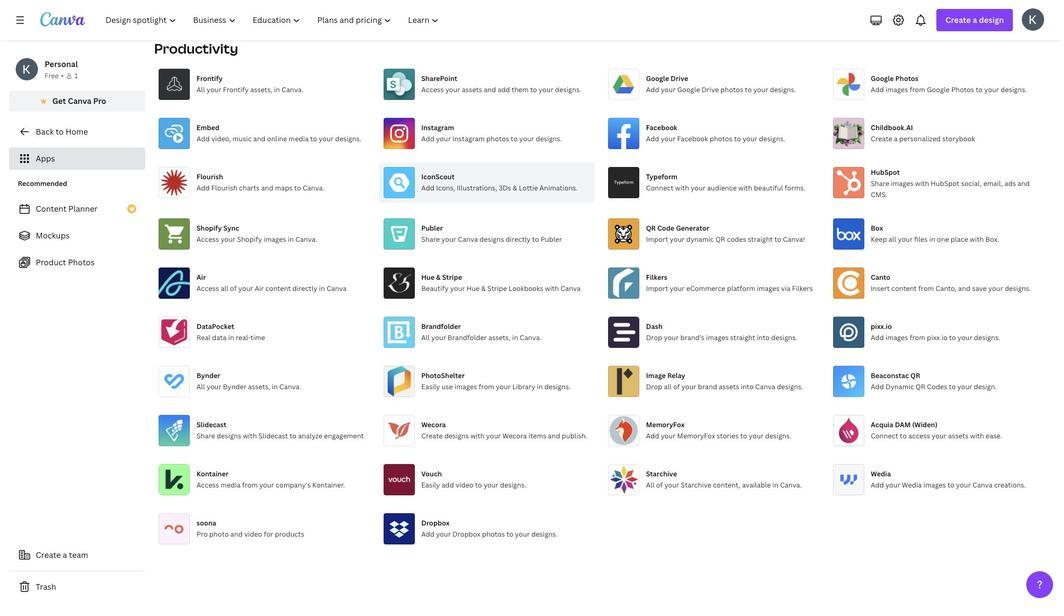 Task type: describe. For each thing, give the bounding box(es) containing it.
get
[[52, 96, 66, 106]]

access
[[909, 431, 930, 441]]

video inside soona pro photo and video for products
[[244, 530, 262, 539]]

from for pixx.io add images from pixx.io to your designs.
[[910, 333, 926, 342]]

image relay drop all of your brand assets into canva designs.
[[646, 371, 803, 392]]

your inside wecora create designs with your wecora items and publish.
[[486, 431, 501, 441]]

create a design
[[946, 15, 1004, 25]]

frontify all your frontify assets, in canva.
[[197, 74, 304, 94]]

kendall parks image
[[1022, 8, 1045, 31]]

canva inside the get canva pro button
[[68, 96, 91, 106]]

apps
[[36, 153, 55, 164]]

1 vertical spatial photos
[[952, 85, 974, 94]]

import inside filkers import your ecommerce platform images via filkers
[[646, 284, 668, 293]]

for
[[264, 530, 273, 539]]

to inside slidecast share designs with slidecast to analyze engagement
[[290, 431, 297, 441]]

memoryfox add your memoryfox stories to your designs.
[[646, 420, 792, 441]]

in inside box keep all your files in one place with box.
[[930, 235, 936, 244]]

to inside dropbox add your dropbox photos to your designs.
[[507, 530, 514, 539]]

add inside sharepoint access your assets and add them to your designs.
[[498, 85, 510, 94]]

iconscout group
[[379, 163, 595, 203]]

a for team
[[63, 550, 67, 560]]

pro inside soona pro photo and video for products
[[197, 530, 208, 539]]

straight inside dash drop your brand's images straight into designs.
[[730, 333, 755, 342]]

your inside photoshelter easily use images from your library in designs.
[[496, 382, 511, 392]]

bynder all your bynder assets, in canva.
[[197, 371, 301, 392]]

0 horizontal spatial starchive
[[646, 469, 677, 479]]

add for flourish add flourish charts and maps to canva.
[[197, 183, 210, 193]]

your inside publer share your canva designs directly to publer
[[442, 235, 456, 244]]

canto
[[871, 273, 891, 282]]

access for kontainer
[[197, 480, 219, 490]]

photos for dropbox add your dropbox photos to your designs.
[[482, 530, 505, 539]]

to inside google drive add your google drive photos to your designs.
[[745, 85, 752, 94]]

video inside vouch easily add video to your designs.
[[456, 480, 474, 490]]

cms.
[[871, 190, 888, 199]]

designs. inside dropbox add your dropbox photos to your designs.
[[532, 530, 558, 539]]

content
[[36, 203, 67, 214]]

ecommerce
[[686, 284, 726, 293]]

your inside "starchive all of your starchive content, available in canva."
[[665, 480, 679, 490]]

google drive add your google drive photos to your designs.
[[646, 74, 796, 94]]

company's
[[276, 480, 311, 490]]

0 vertical spatial pixx.io
[[871, 322, 892, 331]]

trash
[[36, 581, 56, 592]]

designs. inside photoshelter easily use images from your library in designs.
[[545, 382, 571, 392]]

animations.
[[540, 183, 578, 193]]

directly inside air access all of your air content directly in canva
[[293, 284, 317, 293]]

stories
[[717, 431, 739, 441]]

them
[[512, 85, 529, 94]]

add for memoryfox add your memoryfox stories to your designs.
[[646, 431, 659, 441]]

1 vertical spatial drive
[[702, 85, 719, 94]]

content planner link
[[9, 198, 145, 220]]

available
[[742, 480, 771, 490]]

personalized
[[900, 134, 941, 144]]

kontainer.
[[312, 480, 345, 490]]

your inside beaconstac qr add dynamic qr codes to your design.
[[958, 382, 973, 392]]

1 vertical spatial memoryfox
[[677, 431, 715, 441]]

0 horizontal spatial filkers
[[646, 273, 668, 282]]

1 vertical spatial instagram
[[453, 134, 485, 144]]

3ds
[[499, 183, 511, 193]]

into inside image relay drop all of your brand assets into canva designs.
[[741, 382, 754, 392]]

recommended
[[18, 179, 67, 188]]

create inside childbook.ai create a personalized storybook
[[871, 134, 893, 144]]

brandfolder all your brandfolder assets, in canva.
[[421, 322, 542, 342]]

use
[[442, 382, 453, 392]]

0 horizontal spatial wedia
[[871, 469, 891, 479]]

designs. inside canto insert content from canto, and save your designs.
[[1005, 284, 1031, 293]]

product photos
[[36, 257, 95, 268]]

instagram add your instagram photos to your designs.
[[421, 123, 562, 144]]

canva inside image relay drop all of your brand assets into canva designs.
[[755, 382, 776, 392]]

code
[[658, 223, 675, 233]]

datapocket
[[197, 322, 234, 331]]

your inside brandfolder all your brandfolder assets, in canva.
[[431, 333, 446, 342]]

qr left 'codes'
[[916, 382, 926, 392]]

relay
[[668, 371, 685, 380]]

datapocket real data in real-time
[[197, 322, 265, 342]]

soona
[[197, 518, 216, 528]]

and inside canto insert content from canto, and save your designs.
[[959, 284, 971, 293]]

your inside dash drop your brand's images straight into designs.
[[664, 333, 679, 342]]

1 vertical spatial flourish
[[211, 183, 237, 193]]

add inside google drive add your google drive photos to your designs.
[[646, 85, 659, 94]]

and inside sharepoint access your assets and add them to your designs.
[[484, 85, 496, 94]]

& inside iconscout add icons, illustrations, 3ds & lottie animations.
[[513, 183, 517, 193]]

your inside image relay drop all of your brand assets into canva designs.
[[682, 382, 697, 392]]

designs. inside instagram add your instagram photos to your designs.
[[536, 134, 562, 144]]

straight inside the qr code generator import your dynamic qr codes straight to canva!
[[748, 235, 773, 244]]

and inside flourish add flourish charts and maps to canva.
[[261, 183, 273, 193]]

music
[[233, 134, 252, 144]]

photos for instagram add your instagram photos to your designs.
[[487, 134, 509, 144]]

in inside "starchive all of your starchive content, available in canva."
[[773, 480, 779, 490]]

canva. inside "starchive all of your starchive content, available in canva."
[[780, 480, 802, 490]]

photos for facebook add your facebook photos to your designs.
[[710, 134, 733, 144]]

all inside image relay drop all of your brand assets into canva designs.
[[664, 382, 672, 392]]

google photos add images from google photos to your designs.
[[871, 74, 1027, 94]]

designs. inside sharepoint access your assets and add them to your designs.
[[555, 85, 581, 94]]

free
[[45, 71, 59, 80]]

storybook
[[943, 134, 975, 144]]

to inside memoryfox add your memoryfox stories to your designs.
[[741, 431, 747, 441]]

0 vertical spatial hubspot
[[871, 168, 900, 177]]

content,
[[713, 480, 741, 490]]

of inside image relay drop all of your brand assets into canva designs.
[[673, 382, 680, 392]]

with left beautiful
[[739, 183, 753, 193]]

files
[[915, 235, 928, 244]]

0 horizontal spatial slidecast
[[197, 420, 227, 430]]

lottie
[[519, 183, 538, 193]]

images inside photoshelter easily use images from your library in designs.
[[455, 382, 477, 392]]

brand's
[[681, 333, 705, 342]]

illustrations,
[[457, 183, 497, 193]]

•
[[61, 71, 64, 80]]

real
[[197, 333, 211, 342]]

designs. inside dash drop your brand's images straight into designs.
[[771, 333, 798, 342]]

access inside 'shopify sync access your shopify images in canva.'
[[197, 235, 219, 244]]

beaconstac qr add dynamic qr codes to your design.
[[871, 371, 997, 392]]

connect inside acquia dam (widen) connect to access your assets with ease.
[[871, 431, 899, 441]]

of inside air access all of your air content directly in canva
[[230, 284, 237, 293]]

product photos link
[[9, 251, 145, 274]]

drop inside image relay drop all of your brand assets into canva designs.
[[646, 382, 662, 392]]

dash drop your brand's images straight into designs.
[[646, 322, 798, 342]]

real-
[[236, 333, 251, 342]]

from inside google photos add images from google photos to your designs.
[[910, 85, 926, 94]]

codes
[[727, 235, 746, 244]]

qr code generator import your dynamic qr codes straight to canva!
[[646, 223, 805, 244]]

share for share designs with slidecast to analyze engagement
[[197, 431, 215, 441]]

0 vertical spatial shopify
[[197, 223, 222, 233]]

canva inside publer share your canva designs directly to publer
[[458, 235, 478, 244]]

share for share images with hubspot social, email, ads and cms.
[[871, 179, 890, 188]]

canva inside air access all of your air content directly in canva
[[327, 284, 347, 293]]

add for instagram add your instagram photos to your designs.
[[421, 134, 435, 144]]

email,
[[984, 179, 1003, 188]]

typeform
[[646, 172, 678, 182]]

video,
[[211, 134, 231, 144]]

dam
[[895, 420, 911, 430]]

a for design
[[973, 15, 977, 25]]

canva. inside "bynder all your bynder assets, in canva."
[[279, 382, 301, 392]]

wedia add your wedia images to your canva creations.
[[871, 469, 1026, 490]]

your inside kontainer access media from your company's kontainer.
[[259, 480, 274, 490]]

0 vertical spatial dropbox
[[421, 518, 450, 528]]

0 vertical spatial facebook
[[646, 123, 678, 132]]

0 vertical spatial flourish
[[197, 172, 223, 182]]

1 horizontal spatial shopify
[[237, 235, 262, 244]]

your inside 'shopify sync access your shopify images in canva.'
[[221, 235, 235, 244]]

insert
[[871, 284, 890, 293]]

images inside 'shopify sync access your shopify images in canva.'
[[264, 235, 286, 244]]

to inside sharepoint access your assets and add them to your designs.
[[530, 85, 537, 94]]

all for all your brandfolder assets, in canva.
[[421, 333, 430, 342]]

with down typeform at the top right of the page
[[675, 183, 689, 193]]

0 vertical spatial bynder
[[197, 371, 220, 380]]

back
[[36, 126, 54, 137]]

lookbooks
[[509, 284, 543, 293]]

library
[[512, 382, 535, 392]]

qr left code
[[646, 223, 656, 233]]

hubspot share images with hubspot social, email, ads and cms.
[[871, 168, 1030, 199]]

publish.
[[562, 431, 588, 441]]

0 vertical spatial instagram
[[421, 123, 454, 132]]

0 vertical spatial air
[[197, 273, 206, 282]]

photos for product photos
[[68, 257, 95, 268]]

mockups
[[36, 230, 70, 241]]

0 horizontal spatial publer
[[421, 223, 443, 233]]

beautify
[[421, 284, 449, 293]]

1 vertical spatial filkers
[[792, 284, 813, 293]]

and inside wecora create designs with your wecora items and publish.
[[548, 431, 560, 441]]

icons,
[[436, 183, 455, 193]]

product
[[36, 257, 66, 268]]

designs. inside memoryfox add your memoryfox stories to your designs.
[[765, 431, 792, 441]]

designs. inside pixx.io add images from pixx.io to your designs.
[[974, 333, 1000, 342]]

dropbox add your dropbox photos to your designs.
[[421, 518, 558, 539]]

filkers import your ecommerce platform images via filkers
[[646, 273, 813, 293]]

productivity
[[154, 39, 238, 58]]

and inside hubspot share images with hubspot social, email, ads and cms.
[[1018, 179, 1030, 188]]

vouch
[[421, 469, 442, 479]]

canva. inside frontify all your frontify assets, in canva.
[[282, 85, 304, 94]]

add for facebook add your facebook photos to your designs.
[[646, 134, 659, 144]]

1 vertical spatial brandfolder
[[448, 333, 487, 342]]

keep
[[871, 235, 887, 244]]

create a design button
[[937, 9, 1013, 31]]

1 vertical spatial frontify
[[223, 85, 249, 94]]

your inside air access all of your air content directly in canva
[[238, 284, 253, 293]]

content planner
[[36, 203, 98, 214]]

ease.
[[986, 431, 1002, 441]]

charts
[[239, 183, 260, 193]]

to inside instagram add your instagram photos to your designs.
[[511, 134, 518, 144]]

easily for easily use images from your library in designs.
[[421, 382, 440, 392]]

top level navigation element
[[98, 9, 449, 31]]

free •
[[45, 71, 64, 80]]

designs. inside facebook add your facebook photos to your designs.
[[759, 134, 785, 144]]

hue & stripe beautify your hue & stripe lookbooks with canva
[[421, 273, 581, 293]]

canva. inside flourish add flourish charts and maps to canva.
[[303, 183, 325, 193]]

0 horizontal spatial drive
[[671, 74, 688, 83]]

1 vertical spatial air
[[255, 284, 264, 293]]

with inside hue & stripe beautify your hue & stripe lookbooks with canva
[[545, 284, 559, 293]]

photo
[[209, 530, 229, 539]]

canva. inside brandfolder all your brandfolder assets, in canva.
[[520, 333, 542, 342]]

to inside beaconstac qr add dynamic qr codes to your design.
[[949, 382, 956, 392]]

1 horizontal spatial starchive
[[681, 480, 712, 490]]

0 vertical spatial stripe
[[442, 273, 462, 282]]

0 horizontal spatial wecora
[[421, 420, 446, 430]]

all for all your bynder assets, in canva.
[[197, 382, 205, 392]]

images inside pixx.io add images from pixx.io to your designs.
[[886, 333, 908, 342]]

to inside publer share your canva designs directly to publer
[[532, 235, 539, 244]]

qr up dynamic
[[911, 371, 920, 380]]



Task type: locate. For each thing, give the bounding box(es) containing it.
assets, up the embed add video, music and online media to your designs.
[[250, 85, 272, 94]]

filkers up dash
[[646, 273, 668, 282]]

assets for acquia
[[948, 431, 969, 441]]

add inside the wedia add your wedia images to your canva creations.
[[871, 480, 884, 490]]

2 horizontal spatial all
[[889, 235, 897, 244]]

canva
[[68, 96, 91, 106], [458, 235, 478, 244], [327, 284, 347, 293], [561, 284, 581, 293], [755, 382, 776, 392], [973, 480, 993, 490]]

access for sharepoint
[[421, 85, 444, 94]]

canva.
[[282, 85, 304, 94], [303, 183, 325, 193], [295, 235, 317, 244], [520, 333, 542, 342], [279, 382, 301, 392], [780, 480, 802, 490]]

2 vertical spatial photos
[[68, 257, 95, 268]]

0 vertical spatial media
[[289, 134, 309, 144]]

create left team
[[36, 550, 61, 560]]

via
[[781, 284, 791, 293]]

wedia down the 'access'
[[902, 480, 922, 490]]

drive
[[671, 74, 688, 83], [702, 85, 719, 94]]

frontify up music on the top left of page
[[223, 85, 249, 94]]

0 vertical spatial memoryfox
[[646, 420, 685, 430]]

into
[[757, 333, 770, 342], [741, 382, 754, 392]]

with inside acquia dam (widen) connect to access your assets with ease.
[[970, 431, 984, 441]]

1 horizontal spatial pro
[[197, 530, 208, 539]]

and
[[484, 85, 496, 94], [253, 134, 266, 144], [1018, 179, 1030, 188], [261, 183, 273, 193], [959, 284, 971, 293], [548, 431, 560, 441], [230, 530, 243, 539]]

all for all of your starchive content, available in canva.
[[646, 480, 655, 490]]

2 content from the left
[[892, 284, 917, 293]]

1 horizontal spatial video
[[456, 480, 474, 490]]

2 horizontal spatial assets
[[948, 431, 969, 441]]

images inside filkers import your ecommerce platform images via filkers
[[757, 284, 780, 293]]

0 horizontal spatial hubspot
[[871, 168, 900, 177]]

with
[[915, 179, 929, 188], [675, 183, 689, 193], [739, 183, 753, 193], [970, 235, 984, 244], [545, 284, 559, 293], [243, 431, 257, 441], [471, 431, 485, 441], [970, 431, 984, 441]]

photos up "storybook"
[[952, 85, 974, 94]]

connect down acquia on the bottom
[[871, 431, 899, 441]]

2 drop from the top
[[646, 382, 662, 392]]

apps link
[[9, 147, 145, 170]]

media inside the embed add video, music and online media to your designs.
[[289, 134, 309, 144]]

in inside air access all of your air content directly in canva
[[319, 284, 325, 293]]

add
[[646, 85, 659, 94], [871, 85, 884, 94], [197, 134, 210, 144], [421, 134, 435, 144], [646, 134, 659, 144], [197, 183, 210, 193], [421, 183, 435, 193], [871, 333, 884, 342], [871, 382, 884, 392], [646, 431, 659, 441], [871, 480, 884, 490], [421, 530, 435, 539]]

2 horizontal spatial photos
[[952, 85, 974, 94]]

&
[[513, 183, 517, 193], [436, 273, 441, 282], [481, 284, 486, 293]]

products
[[275, 530, 304, 539]]

pro up back to home link
[[93, 96, 106, 106]]

air access all of your air content directly in canva
[[197, 273, 347, 293]]

0 horizontal spatial content
[[266, 284, 291, 293]]

vouch easily add video to your designs.
[[421, 469, 526, 490]]

a left "design"
[[973, 15, 977, 25]]

photos inside dropbox add your dropbox photos to your designs.
[[482, 530, 505, 539]]

0 horizontal spatial air
[[197, 273, 206, 282]]

childbook.ai create a personalized storybook
[[871, 123, 975, 144]]

embed
[[197, 123, 219, 132]]

to inside facebook add your facebook photos to your designs.
[[734, 134, 741, 144]]

designs.
[[555, 85, 581, 94], [770, 85, 796, 94], [1001, 85, 1027, 94], [335, 134, 361, 144], [536, 134, 562, 144], [759, 134, 785, 144], [1005, 284, 1031, 293], [771, 333, 798, 342], [974, 333, 1000, 342], [545, 382, 571, 392], [777, 382, 803, 392], [765, 431, 792, 441], [500, 480, 526, 490], [532, 530, 558, 539]]

0 vertical spatial assets,
[[250, 85, 272, 94]]

0 vertical spatial wedia
[[871, 469, 891, 479]]

1 easily from the top
[[421, 382, 440, 392]]

stripe
[[442, 273, 462, 282], [488, 284, 507, 293]]

assets, for brandfolder
[[489, 333, 511, 342]]

2 horizontal spatial share
[[871, 179, 890, 188]]

hubspot up cms.
[[871, 168, 900, 177]]

brand
[[698, 382, 717, 392]]

add for dropbox add your dropbox photos to your designs.
[[421, 530, 435, 539]]

all for of
[[221, 284, 228, 293]]

2 easily from the top
[[421, 480, 440, 490]]

2 vertical spatial all
[[664, 382, 672, 392]]

and right items
[[548, 431, 560, 441]]

0 horizontal spatial designs
[[217, 431, 241, 441]]

assets right brand on the right bottom of the page
[[719, 382, 739, 392]]

images inside the wedia add your wedia images to your canva creations.
[[924, 480, 946, 490]]

starchive all of your starchive content, available in canva.
[[646, 469, 802, 490]]

with inside wecora create designs with your wecora items and publish.
[[471, 431, 485, 441]]

0 horizontal spatial pro
[[93, 96, 106, 106]]

box.
[[986, 235, 1000, 244]]

add for iconscout add icons, illustrations, 3ds & lottie animations.
[[421, 183, 435, 193]]

add inside google photos add images from google photos to your designs.
[[871, 85, 884, 94]]

wecora left items
[[503, 431, 527, 441]]

designs. inside google drive add your google drive photos to your designs.
[[770, 85, 796, 94]]

flourish down video,
[[197, 172, 223, 182]]

& left the lookbooks
[[481, 284, 486, 293]]

0 horizontal spatial all
[[221, 284, 228, 293]]

and left the save at top right
[[959, 284, 971, 293]]

all up datapocket
[[221, 284, 228, 293]]

memoryfox down image
[[646, 420, 685, 430]]

slidecast up 'kontainer'
[[197, 420, 227, 430]]

create
[[946, 15, 971, 25], [871, 134, 893, 144], [421, 431, 443, 441], [36, 550, 61, 560]]

canva. down the lookbooks
[[520, 333, 542, 342]]

1 vertical spatial connect
[[871, 431, 899, 441]]

with inside slidecast share designs with slidecast to analyze engagement
[[243, 431, 257, 441]]

add left them
[[498, 85, 510, 94]]

pixx.io up beaconstac qr add dynamic qr codes to your design.
[[927, 333, 948, 342]]

sharepoint
[[421, 74, 457, 83]]

generator
[[676, 223, 709, 233]]

directly
[[506, 235, 531, 244], [293, 284, 317, 293]]

1 horizontal spatial filkers
[[792, 284, 813, 293]]

add inside instagram add your instagram photos to your designs.
[[421, 134, 435, 144]]

from for canto insert content from canto, and save your designs.
[[919, 284, 934, 293]]

from inside pixx.io add images from pixx.io to your designs.
[[910, 333, 926, 342]]

add inside facebook add your facebook photos to your designs.
[[646, 134, 659, 144]]

images up beaconstac
[[886, 333, 908, 342]]

your inside the qr code generator import your dynamic qr codes straight to canva!
[[670, 235, 685, 244]]

designs up 'kontainer'
[[217, 431, 241, 441]]

video up dropbox add your dropbox photos to your designs.
[[456, 480, 474, 490]]

1 horizontal spatial hue
[[467, 284, 480, 293]]

assets, up slidecast share designs with slidecast to analyze engagement
[[248, 382, 270, 392]]

share up 'kontainer'
[[197, 431, 215, 441]]

your inside vouch easily add video to your designs.
[[484, 480, 499, 490]]

air up datapocket
[[197, 273, 206, 282]]

0 vertical spatial frontify
[[197, 74, 223, 83]]

a down childbook.ai
[[894, 134, 898, 144]]

access inside kontainer access media from your company's kontainer.
[[197, 480, 219, 490]]

assets, for frontify
[[250, 85, 272, 94]]

to inside google photos add images from google photos to your designs.
[[976, 85, 983, 94]]

dash
[[646, 322, 663, 331]]

to inside the wedia add your wedia images to your canva creations.
[[948, 480, 955, 490]]

box
[[871, 223, 883, 233]]

1 vertical spatial publer
[[541, 235, 562, 244]]

1 vertical spatial assets
[[719, 382, 739, 392]]

iconscout add icons, illustrations, 3ds & lottie animations.
[[421, 172, 578, 193]]

images inside hubspot share images with hubspot social, email, ads and cms.
[[891, 179, 914, 188]]

drop down image
[[646, 382, 662, 392]]

instagram up iconscout
[[421, 123, 454, 132]]

1 vertical spatial hue
[[467, 284, 480, 293]]

1 horizontal spatial wedia
[[902, 480, 922, 490]]

codes
[[927, 382, 948, 392]]

list
[[9, 198, 145, 274]]

straight up image relay drop all of your brand assets into canva designs.
[[730, 333, 755, 342]]

facebook
[[646, 123, 678, 132], [677, 134, 708, 144]]

all for all your frontify assets, in canva.
[[197, 85, 205, 94]]

image
[[646, 371, 666, 380]]

flourish add flourish charts and maps to canva.
[[197, 172, 325, 193]]

photos for google photos add images from google photos to your designs.
[[896, 74, 919, 83]]

trash link
[[9, 576, 145, 598]]

0 vertical spatial wecora
[[421, 420, 446, 430]]

creations.
[[994, 480, 1026, 490]]

0 horizontal spatial dropbox
[[421, 518, 450, 528]]

photos down "mockups" link
[[68, 257, 95, 268]]

assets, inside brandfolder all your brandfolder assets, in canva.
[[489, 333, 511, 342]]

from left the canto,
[[919, 284, 934, 293]]

in inside "bynder all your bynder assets, in canva."
[[272, 382, 278, 392]]

all
[[889, 235, 897, 244], [221, 284, 228, 293], [664, 382, 672, 392]]

all for your
[[889, 235, 897, 244]]

your inside acquia dam (widen) connect to access your assets with ease.
[[932, 431, 947, 441]]

mockups link
[[9, 225, 145, 247]]

assets, up photoshelter easily use images from your library in designs.
[[489, 333, 511, 342]]

access
[[421, 85, 444, 94], [197, 235, 219, 244], [197, 284, 219, 293], [197, 480, 219, 490]]

from left library
[[479, 382, 494, 392]]

1 horizontal spatial bynder
[[223, 382, 247, 392]]

and right photo
[[230, 530, 243, 539]]

import up dash
[[646, 284, 668, 293]]

with left box.
[[970, 235, 984, 244]]

frontify down 'productivity'
[[197, 74, 223, 83]]

designs. inside vouch easily add video to your designs.
[[500, 480, 526, 490]]

1 vertical spatial pixx.io
[[927, 333, 948, 342]]

designs inside publer share your canva designs directly to publer
[[480, 235, 504, 244]]

add inside memoryfox add your memoryfox stories to your designs.
[[646, 431, 659, 441]]

add for embed add video, music and online media to your designs.
[[197, 134, 210, 144]]

designs for slidecast share designs with slidecast to analyze engagement
[[217, 431, 241, 441]]

all down relay
[[664, 382, 672, 392]]

1 vertical spatial drop
[[646, 382, 662, 392]]

flourish left charts
[[211, 183, 237, 193]]

of inside "starchive all of your starchive content, available in canva."
[[656, 480, 663, 490]]

a inside dropdown button
[[973, 15, 977, 25]]

publer down icons,
[[421, 223, 443, 233]]

0 vertical spatial drive
[[671, 74, 688, 83]]

your inside pixx.io add images from pixx.io to your designs.
[[958, 333, 973, 342]]

assets, inside "bynder all your bynder assets, in canva."
[[248, 382, 270, 392]]

stripe up beautify
[[442, 273, 462, 282]]

0 vertical spatial connect
[[646, 183, 674, 193]]

create up vouch
[[421, 431, 443, 441]]

0 horizontal spatial of
[[230, 284, 237, 293]]

canva. right maps
[[303, 183, 325, 193]]

designs up vouch easily add video to your designs.
[[445, 431, 469, 441]]

images left the via
[[757, 284, 780, 293]]

design.
[[974, 382, 997, 392]]

create inside create a team button
[[36, 550, 61, 560]]

add inside vouch easily add video to your designs.
[[442, 480, 454, 490]]

2 vertical spatial &
[[481, 284, 486, 293]]

0 vertical spatial &
[[513, 183, 517, 193]]

air up time
[[255, 284, 264, 293]]

straight
[[748, 235, 773, 244], [730, 333, 755, 342]]

1 horizontal spatial of
[[656, 480, 663, 490]]

your
[[207, 85, 221, 94], [446, 85, 460, 94], [539, 85, 554, 94], [661, 85, 676, 94], [754, 85, 768, 94], [985, 85, 999, 94], [319, 134, 334, 144], [436, 134, 451, 144], [519, 134, 534, 144], [661, 134, 676, 144], [743, 134, 758, 144], [691, 183, 706, 193], [221, 235, 235, 244], [442, 235, 456, 244], [670, 235, 685, 244], [898, 235, 913, 244], [238, 284, 253, 293], [450, 284, 465, 293], [670, 284, 685, 293], [989, 284, 1003, 293], [431, 333, 446, 342], [664, 333, 679, 342], [958, 333, 973, 342], [207, 382, 221, 392], [496, 382, 511, 392], [682, 382, 697, 392], [958, 382, 973, 392], [486, 431, 501, 441], [661, 431, 676, 441], [749, 431, 764, 441], [932, 431, 947, 441], [259, 480, 274, 490], [484, 480, 499, 490], [665, 480, 679, 490], [886, 480, 901, 490], [956, 480, 971, 490], [436, 530, 451, 539], [515, 530, 530, 539]]

platform
[[727, 284, 756, 293]]

images right the brand's
[[706, 333, 729, 342]]

share up cms.
[[871, 179, 890, 188]]

your inside box keep all your files in one place with box.
[[898, 235, 913, 244]]

from left company's at left bottom
[[242, 480, 258, 490]]

connect inside typeform connect with your audience with beautiful forms.
[[646, 183, 674, 193]]

images right use
[[455, 382, 477, 392]]

images up childbook.ai
[[886, 85, 908, 94]]

designs inside wecora create designs with your wecora items and publish.
[[445, 431, 469, 441]]

a inside childbook.ai create a personalized storybook
[[894, 134, 898, 144]]

media right online
[[289, 134, 309, 144]]

with left ease.
[[970, 431, 984, 441]]

stripe left the lookbooks
[[488, 284, 507, 293]]

1 horizontal spatial media
[[289, 134, 309, 144]]

1 horizontal spatial dropbox
[[453, 530, 481, 539]]

wecora down use
[[421, 420, 446, 430]]

planner
[[68, 203, 98, 214]]

0 vertical spatial share
[[871, 179, 890, 188]]

1 vertical spatial facebook
[[677, 134, 708, 144]]

canva. up the embed add video, music and online media to your designs.
[[282, 85, 304, 94]]

canva. up air access all of your air content directly in canva
[[295, 235, 317, 244]]

0 horizontal spatial photos
[[68, 257, 95, 268]]

designs. inside image relay drop all of your brand assets into canva designs.
[[777, 382, 803, 392]]

2 import from the top
[[646, 284, 668, 293]]

photoshelter easily use images from your library in designs.
[[421, 371, 571, 392]]

assets inside sharepoint access your assets and add them to your designs.
[[462, 85, 482, 94]]

social,
[[961, 179, 982, 188]]

images down the 'access'
[[924, 480, 946, 490]]

1 horizontal spatial &
[[481, 284, 486, 293]]

create a team button
[[9, 544, 145, 566]]

1 horizontal spatial into
[[757, 333, 770, 342]]

share for share your canva designs directly to publer
[[421, 235, 440, 244]]

1 vertical spatial directly
[[293, 284, 317, 293]]

0 vertical spatial of
[[230, 284, 237, 293]]

1 vertical spatial share
[[421, 235, 440, 244]]

assets left ease.
[[948, 431, 969, 441]]

1 horizontal spatial photos
[[896, 74, 919, 83]]

pro down soona
[[197, 530, 208, 539]]

slidecast left 'analyze'
[[259, 431, 288, 441]]

create a team
[[36, 550, 88, 560]]

easily for easily add video to your designs.
[[421, 480, 440, 490]]

images
[[886, 85, 908, 94], [891, 179, 914, 188], [264, 235, 286, 244], [757, 284, 780, 293], [706, 333, 729, 342], [886, 333, 908, 342], [455, 382, 477, 392], [924, 480, 946, 490]]

content inside air access all of your air content directly in canva
[[266, 284, 291, 293]]

assets, inside frontify all your frontify assets, in canva.
[[250, 85, 272, 94]]

0 horizontal spatial a
[[63, 550, 67, 560]]

with right the lookbooks
[[545, 284, 559, 293]]

import down code
[[646, 235, 668, 244]]

home
[[66, 126, 88, 137]]

2 horizontal spatial of
[[673, 382, 680, 392]]

1 vertical spatial a
[[894, 134, 898, 144]]

in inside photoshelter easily use images from your library in designs.
[[537, 382, 543, 392]]

1 horizontal spatial add
[[498, 85, 510, 94]]

designs. inside google photos add images from google photos to your designs.
[[1001, 85, 1027, 94]]

0 vertical spatial publer
[[421, 223, 443, 233]]

add inside pixx.io add images from pixx.io to your designs.
[[871, 333, 884, 342]]

share up beautify
[[421, 235, 440, 244]]

in inside the datapocket real data in real-time
[[228, 333, 234, 342]]

canva inside hue & stripe beautify your hue & stripe lookbooks with canva
[[561, 284, 581, 293]]

facebook add your facebook photos to your designs.
[[646, 123, 785, 144]]

0 horizontal spatial hue
[[421, 273, 435, 282]]

filkers right the via
[[792, 284, 813, 293]]

2 vertical spatial a
[[63, 550, 67, 560]]

a inside button
[[63, 550, 67, 560]]

access for air
[[197, 284, 219, 293]]

canto insert content from canto, and save your designs.
[[871, 273, 1031, 293]]

1 vertical spatial slidecast
[[259, 431, 288, 441]]

sharepoint access your assets and add them to your designs.
[[421, 74, 581, 94]]

pro inside button
[[93, 96, 106, 106]]

1 horizontal spatial wecora
[[503, 431, 527, 441]]

assets, for bynder
[[248, 382, 270, 392]]

0 horizontal spatial &
[[436, 273, 441, 282]]

0 horizontal spatial into
[[741, 382, 754, 392]]

shopify left the sync
[[197, 223, 222, 233]]

drop inside dash drop your brand's images straight into designs.
[[646, 333, 662, 342]]

in
[[274, 85, 280, 94], [288, 235, 294, 244], [930, 235, 936, 244], [319, 284, 325, 293], [228, 333, 234, 342], [512, 333, 518, 342], [272, 382, 278, 392], [537, 382, 543, 392], [773, 480, 779, 490]]

kontainer access media from your company's kontainer.
[[197, 469, 345, 490]]

ads
[[1005, 179, 1016, 188]]

1 import from the top
[[646, 235, 668, 244]]

shopify
[[197, 223, 222, 233], [237, 235, 262, 244]]

and left maps
[[261, 183, 273, 193]]

canva. right available
[[780, 480, 802, 490]]

into inside dash drop your brand's images straight into designs.
[[757, 333, 770, 342]]

images inside google photos add images from google photos to your designs.
[[886, 85, 908, 94]]

online
[[267, 134, 287, 144]]

assets up instagram add your instagram photos to your designs.
[[462, 85, 482, 94]]

starchive
[[646, 469, 677, 479], [681, 480, 712, 490]]

your inside hue & stripe beautify your hue & stripe lookbooks with canva
[[450, 284, 465, 293]]

media down 'kontainer'
[[221, 480, 241, 490]]

1
[[74, 71, 78, 80]]

0 vertical spatial straight
[[748, 235, 773, 244]]

list containing content planner
[[9, 198, 145, 274]]

acquia
[[871, 420, 894, 430]]

1 horizontal spatial frontify
[[223, 85, 249, 94]]

1 horizontal spatial hubspot
[[931, 179, 960, 188]]

drop
[[646, 333, 662, 342], [646, 382, 662, 392]]

1 content from the left
[[266, 284, 291, 293]]

dropbox
[[421, 518, 450, 528], [453, 530, 481, 539]]

bynder down real-
[[223, 382, 247, 392]]

hue right beautify
[[467, 284, 480, 293]]

with up kontainer access media from your company's kontainer.
[[243, 431, 257, 441]]

brandfolder
[[421, 322, 461, 331], [448, 333, 487, 342]]

2 vertical spatial assets,
[[248, 382, 270, 392]]

to inside vouch easily add video to your designs.
[[475, 480, 482, 490]]

dynamic
[[686, 235, 714, 244]]

1 drop from the top
[[646, 333, 662, 342]]

0 vertical spatial video
[[456, 480, 474, 490]]

sync
[[223, 223, 239, 233]]

1 vertical spatial starchive
[[681, 480, 712, 490]]

images inside dash drop your brand's images straight into designs.
[[706, 333, 729, 342]]

0 vertical spatial a
[[973, 15, 977, 25]]

video left for
[[244, 530, 262, 539]]

all inside air access all of your air content directly in canva
[[221, 284, 228, 293]]

with inside box keep all your files in one place with box.
[[970, 235, 984, 244]]

data
[[212, 333, 227, 342]]

0 vertical spatial easily
[[421, 382, 440, 392]]

your inside google photos add images from google photos to your designs.
[[985, 85, 999, 94]]

1 horizontal spatial designs
[[445, 431, 469, 441]]

0 vertical spatial drop
[[646, 333, 662, 342]]

directly inside publer share your canva designs directly to publer
[[506, 235, 531, 244]]

0 vertical spatial brandfolder
[[421, 322, 461, 331]]

from up beaconstac qr add dynamic qr codes to your design.
[[910, 333, 926, 342]]

0 horizontal spatial add
[[442, 480, 454, 490]]

hubspot left social,
[[931, 179, 960, 188]]

1 horizontal spatial pixx.io
[[927, 333, 948, 342]]

images up air access all of your air content directly in canva
[[264, 235, 286, 244]]

to inside acquia dam (widen) connect to access your assets with ease.
[[900, 431, 907, 441]]

with down the personalized
[[915, 179, 929, 188]]

0 vertical spatial into
[[757, 333, 770, 342]]

back to home
[[36, 126, 88, 137]]

add for wedia add your wedia images to your canva creations.
[[871, 480, 884, 490]]

create left "design"
[[946, 15, 971, 25]]

all
[[197, 85, 205, 94], [421, 333, 430, 342], [197, 382, 205, 392], [646, 480, 655, 490]]

all inside "bynder all your bynder assets, in canva."
[[197, 382, 205, 392]]

soona pro photo and video for products
[[197, 518, 304, 539]]

shopify sync access your shopify images in canva.
[[197, 223, 317, 244]]

2 vertical spatial of
[[656, 480, 663, 490]]

0 horizontal spatial directly
[[293, 284, 317, 293]]

kontainer
[[197, 469, 229, 479]]

all inside brandfolder all your brandfolder assets, in canva.
[[421, 333, 430, 342]]

1 horizontal spatial air
[[255, 284, 264, 293]]

brandfolder up photoshelter
[[448, 333, 487, 342]]

qr
[[646, 223, 656, 233], [716, 235, 725, 244], [911, 371, 920, 380], [916, 382, 926, 392]]

shopify down the sync
[[237, 235, 262, 244]]

add for pixx.io add images from pixx.io to your designs.
[[871, 333, 884, 342]]

1 vertical spatial shopify
[[237, 235, 262, 244]]

in inside 'shopify sync access your shopify images in canva.'
[[288, 235, 294, 244]]

assets
[[462, 85, 482, 94], [719, 382, 739, 392], [948, 431, 969, 441]]

canva. up slidecast share designs with slidecast to analyze engagement
[[279, 382, 301, 392]]

2 vertical spatial assets
[[948, 431, 969, 441]]

1 horizontal spatial a
[[894, 134, 898, 144]]

1 horizontal spatial drive
[[702, 85, 719, 94]]

2 vertical spatial share
[[197, 431, 215, 441]]

1 vertical spatial stripe
[[488, 284, 507, 293]]

easily
[[421, 382, 440, 392], [421, 480, 440, 490]]

straight right codes
[[748, 235, 773, 244]]

create down childbook.ai
[[871, 134, 893, 144]]

easily left use
[[421, 382, 440, 392]]

from inside photoshelter easily use images from your library in designs.
[[479, 382, 494, 392]]

dynamic
[[886, 382, 914, 392]]

1 vertical spatial all
[[221, 284, 228, 293]]

pixx.io add images from pixx.io to your designs.
[[871, 322, 1000, 342]]

your inside frontify all your frontify assets, in canva.
[[207, 85, 221, 94]]

qr left codes
[[716, 235, 725, 244]]

0 horizontal spatial share
[[197, 431, 215, 441]]

add
[[498, 85, 510, 94], [442, 480, 454, 490]]

add inside iconscout add icons, illustrations, 3ds & lottie animations.
[[421, 183, 435, 193]]

a left team
[[63, 550, 67, 560]]

dropbox down vouch easily add video to your designs.
[[453, 530, 481, 539]]

your inside "bynder all your bynder assets, in canva."
[[207, 382, 221, 392]]

0 vertical spatial photos
[[896, 74, 919, 83]]

from inside kontainer access media from your company's kontainer.
[[242, 480, 258, 490]]

wedia down acquia on the bottom
[[871, 469, 891, 479]]

canto,
[[936, 284, 957, 293]]

and right ads
[[1018, 179, 1030, 188]]

1 horizontal spatial assets
[[719, 382, 739, 392]]

your inside canto insert content from canto, and save your designs.
[[989, 284, 1003, 293]]

drop down dash
[[646, 333, 662, 342]]

designs for wecora create designs with your wecora items and publish.
[[445, 431, 469, 441]]

from for kontainer access media from your company's kontainer.
[[242, 480, 258, 490]]

instagram up iconscout group at top
[[453, 134, 485, 144]]

photoshelter
[[421, 371, 465, 380]]

photos up childbook.ai
[[896, 74, 919, 83]]

1 horizontal spatial all
[[664, 382, 672, 392]]

your inside typeform connect with your audience with beautiful forms.
[[691, 183, 706, 193]]

assets for image
[[719, 382, 739, 392]]

and right music on the top left of page
[[253, 134, 266, 144]]

and inside soona pro photo and video for products
[[230, 530, 243, 539]]

1 horizontal spatial slidecast
[[259, 431, 288, 441]]



Task type: vqa. For each thing, say whether or not it's contained in the screenshot.
CONTENT PLANNER link
yes



